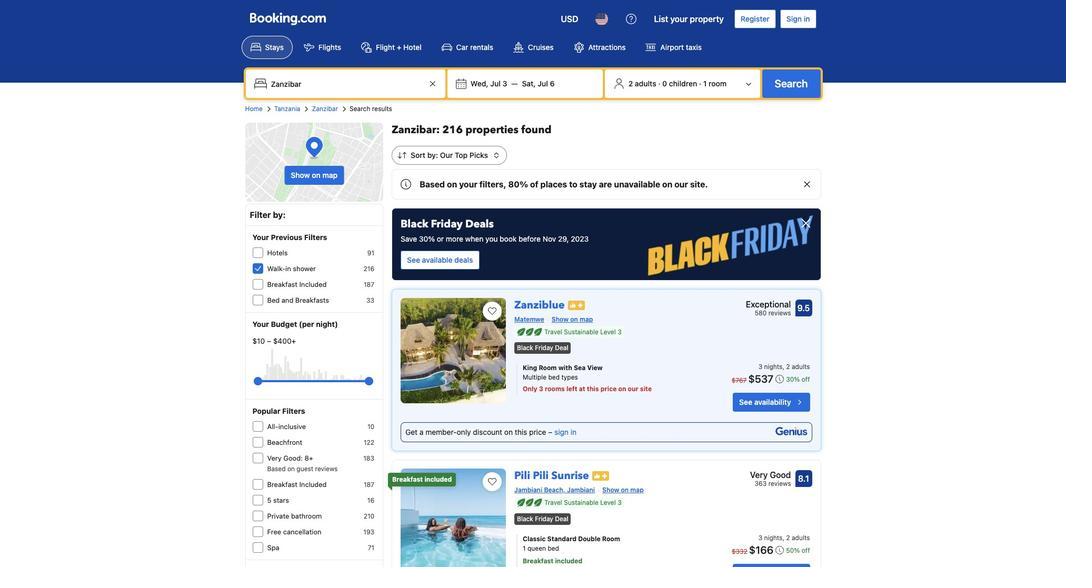 Task type: vqa. For each thing, say whether or not it's contained in the screenshot.


Task type: describe. For each thing, give the bounding box(es) containing it.
children
[[669, 79, 698, 88]]

hotel
[[404, 43, 422, 52]]

usd button
[[555, 6, 585, 32]]

wed, jul 3 button
[[467, 74, 512, 93]]

map inside button
[[323, 171, 338, 180]]

see for see availability
[[740, 398, 753, 407]]

black friday deal for zanziblue
[[517, 344, 569, 352]]

travel sustainable level 3 for zanziblue
[[545, 328, 622, 336]]

see availability
[[740, 398, 791, 407]]

pili pili sunrise link
[[515, 465, 589, 483]]

level for zanziblue
[[601, 328, 616, 336]]

show inside button
[[291, 171, 310, 180]]

this inside king room with sea view multiple bed types only 3 rooms left at this price on our site
[[587, 385, 599, 393]]

2 jul from the left
[[538, 79, 548, 88]]

stays link
[[242, 36, 293, 59]]

6
[[550, 79, 555, 88]]

king room with sea view link
[[523, 364, 701, 373]]

breakfast down the "get"
[[392, 476, 423, 484]]

member-
[[426, 428, 457, 437]]

room inside the 'classic standard double room 1 queen bed breakfast included'
[[602, 535, 620, 543]]

3 nights , 2 adults for zanziblue
[[759, 363, 810, 371]]

budget
[[271, 320, 297, 329]]

91
[[368, 249, 375, 257]]

, for zanziblue
[[783, 363, 785, 371]]

3 up king room with sea view link
[[618, 328, 622, 336]]

shower
[[293, 264, 316, 273]]

list
[[654, 14, 669, 24]]

property
[[690, 14, 724, 24]]

types
[[562, 374, 578, 382]]

80%
[[509, 180, 528, 189]]

1 vertical spatial this
[[515, 428, 527, 437]]

travel sustainable level 3 for pili pili sunrise
[[545, 499, 622, 507]]

2 · from the left
[[699, 79, 702, 88]]

3 up $537
[[759, 363, 763, 371]]

search for search results
[[350, 105, 370, 113]]

queen
[[528, 544, 546, 552]]

5 stars
[[267, 496, 289, 505]]

attractions link
[[565, 36, 635, 59]]

room inside king room with sea view multiple bed types only 3 rooms left at this price on our site
[[539, 364, 557, 372]]

filter by:
[[250, 210, 286, 220]]

book
[[500, 234, 517, 243]]

off for pili pili sunrise
[[802, 547, 810, 554]]

wed, jul 3 — sat, jul 6
[[471, 79, 555, 88]]

sustainable for pili pili sunrise
[[564, 499, 599, 507]]

3 nights , 2 adults for pili pili sunrise
[[759, 534, 810, 542]]

1 breakfast included from the top
[[267, 280, 327, 289]]

2 jambiani from the left
[[567, 486, 595, 494]]

zanzibar:
[[392, 123, 440, 137]]

rooms
[[545, 385, 565, 393]]

see availability link
[[733, 393, 810, 412]]

list your property
[[654, 14, 724, 24]]

183
[[364, 455, 375, 462]]

$537
[[749, 373, 774, 385]]

price inside king room with sea view multiple bed types only 3 rooms left at this price on our site
[[601, 385, 617, 393]]

reviews for based
[[315, 465, 338, 473]]

by: for filter
[[273, 210, 286, 220]]

sign in
[[787, 14, 810, 23]]

see for see available deals
[[407, 255, 420, 264]]

0 vertical spatial our
[[675, 180, 688, 189]]

breakfast up stars
[[267, 480, 298, 489]]

register
[[741, 14, 770, 23]]

very good 363 reviews
[[750, 471, 791, 488]]

adults for zanziblue
[[792, 363, 810, 371]]

1 horizontal spatial 216
[[443, 123, 463, 137]]

0 horizontal spatial 216
[[364, 265, 375, 273]]

breakfasts
[[295, 296, 329, 304]]

1 inside the 'classic standard double room 1 queen bed breakfast included'
[[523, 544, 526, 552]]

black for pili pili sunrise
[[517, 515, 533, 523]]

122
[[364, 439, 375, 447]]

2 187 from the top
[[364, 481, 375, 489]]

show on map inside button
[[291, 171, 338, 180]]

black for zanziblue
[[517, 344, 533, 352]]

see available deals button
[[401, 251, 480, 270]]

exceptional element
[[746, 298, 791, 311]]

$332
[[732, 548, 748, 556]]

1 vertical spatial this property is part of our preferred plus program. it's committed to providing outstanding service and excellent value. it'll pay us a higher commission if you make a booking. image
[[593, 471, 609, 481]]

private
[[267, 512, 289, 520]]

10
[[368, 423, 375, 431]]

home link
[[245, 104, 263, 114]]

black friday deals image
[[392, 209, 821, 280]]

3 left —
[[503, 79, 507, 88]]

0 horizontal spatial this property is part of our preferred plus program. it's committed to providing outstanding service and excellent value. it'll pay us a higher commission if you make a booking. image
[[568, 301, 585, 310]]

9.5
[[798, 303, 810, 313]]

adults inside dropdown button
[[635, 79, 657, 88]]

spa
[[267, 544, 280, 552]]

1 vertical spatial your
[[459, 180, 478, 189]]

1 vertical spatial filters
[[282, 407, 305, 416]]

filters,
[[480, 180, 507, 189]]

with
[[559, 364, 572, 372]]

attractions
[[589, 43, 626, 52]]

210
[[364, 513, 375, 520]]

sea
[[574, 364, 586, 372]]

on inside button
[[312, 171, 321, 180]]

properties
[[466, 123, 519, 137]]

booking.com image
[[250, 13, 326, 25]]

scored 9.5 element
[[796, 300, 812, 317]]

only
[[523, 385, 538, 393]]

flight + hotel link
[[352, 36, 431, 59]]

search results
[[350, 105, 392, 113]]

(per
[[299, 320, 314, 329]]

classic standard double room 1 queen bed breakfast included
[[523, 535, 620, 565]]

0 horizontal spatial this property is part of our preferred plus program. it's committed to providing outstanding service and excellent value. it'll pay us a higher commission if you make a booking. image
[[568, 301, 585, 310]]

nights for zanziblue
[[765, 363, 783, 371]]

3 up 'classic standard double room' 'link'
[[618, 499, 622, 507]]

1 inside dropdown button
[[704, 79, 707, 88]]

50% off
[[787, 547, 810, 554]]

register link
[[735, 9, 776, 28]]

1 horizontal spatial 30%
[[786, 376, 800, 384]]

before
[[519, 234, 541, 243]]

breakfast inside the 'classic standard double room 1 queen bed breakfast included'
[[523, 557, 554, 565]]

show for zanziblue
[[552, 316, 569, 323]]

multiple
[[523, 374, 547, 382]]

availability
[[755, 398, 791, 407]]

king room with sea view multiple bed types only 3 rooms left at this price on our site
[[523, 364, 652, 393]]

0 horizontal spatial price
[[529, 428, 546, 437]]

sat, jul 6 button
[[518, 74, 559, 93]]

tanzania link
[[274, 104, 300, 114]]

included inside the 'classic standard double room 1 queen bed breakfast included'
[[555, 557, 583, 565]]

all-
[[267, 422, 278, 431]]

reviews inside exceptional 580 reviews
[[769, 309, 791, 317]]

adults for pili pili sunrise
[[792, 534, 810, 542]]

your previous filters
[[253, 233, 327, 242]]

1 horizontal spatial –
[[548, 428, 553, 437]]

off for zanziblue
[[802, 376, 810, 384]]

1 187 from the top
[[364, 281, 375, 289]]

popular filters
[[253, 407, 305, 416]]

inclusive
[[278, 422, 306, 431]]

cruises
[[528, 43, 554, 52]]

discount
[[473, 428, 503, 437]]

nights for pili pili sunrise
[[765, 534, 783, 542]]

of
[[530, 180, 539, 189]]

site
[[640, 385, 652, 393]]

50%
[[787, 547, 800, 554]]

usd
[[561, 14, 579, 24]]

on inside king room with sea view multiple bed types only 3 rooms left at this price on our site
[[619, 385, 627, 393]]

bed for zanziblue
[[549, 374, 560, 382]]

580
[[755, 309, 767, 317]]

flight + hotel
[[376, 43, 422, 52]]

show on map for pili pili sunrise
[[603, 486, 644, 494]]

search button
[[762, 70, 821, 98]]

our
[[440, 151, 453, 160]]

your for your previous filters
[[253, 233, 269, 242]]

in for sign
[[804, 14, 810, 23]]

airport taxis
[[661, 43, 702, 52]]

based on guest reviews
[[267, 465, 338, 473]]

very good element
[[750, 469, 791, 482]]

0 horizontal spatial included
[[425, 476, 452, 484]]

taxis
[[686, 43, 702, 52]]

picks
[[470, 151, 488, 160]]

0
[[663, 79, 667, 88]]

view
[[588, 364, 603, 372]]

in for walk-
[[286, 264, 291, 273]]

filter
[[250, 210, 271, 220]]

zanzibar
[[312, 105, 338, 113]]



Task type: locate. For each thing, give the bounding box(es) containing it.
king
[[523, 364, 537, 372]]

cruises link
[[505, 36, 563, 59]]

0 vertical spatial show
[[291, 171, 310, 180]]

reviews inside very good 363 reviews
[[769, 480, 791, 488]]

level for pili pili sunrise
[[601, 499, 616, 507]]

0 horizontal spatial –
[[267, 337, 271, 346]]

based for based on your filters, 80% of places to stay are unavailable on our site.
[[420, 180, 445, 189]]

0 vertical spatial reviews
[[769, 309, 791, 317]]

1 horizontal spatial this property is part of our preferred plus program. it's committed to providing outstanding service and excellent value. it'll pay us a higher commission if you make a booking. image
[[593, 471, 609, 481]]

1 pili from the left
[[515, 469, 531, 483]]

2 your from the top
[[253, 320, 269, 329]]

deal for zanziblue
[[555, 344, 569, 352]]

2 vertical spatial adults
[[792, 534, 810, 542]]

very for good
[[750, 471, 768, 480]]

price left sign
[[529, 428, 546, 437]]

show on map button
[[285, 166, 344, 185]]

0 vertical spatial very
[[267, 454, 282, 462]]

included down member-
[[425, 476, 452, 484]]

0 vertical spatial 30%
[[419, 234, 435, 243]]

level up king room with sea view link
[[601, 328, 616, 336]]

night)
[[316, 320, 338, 329]]

30% up availability
[[786, 376, 800, 384]]

based down very good: 8+
[[267, 465, 286, 473]]

or
[[437, 234, 444, 243]]

see
[[407, 255, 420, 264], [740, 398, 753, 407]]

map for pili pili sunrise
[[631, 486, 644, 494]]

this right at
[[587, 385, 599, 393]]

3
[[503, 79, 507, 88], [618, 328, 622, 336], [759, 363, 763, 371], [539, 385, 544, 393], [618, 499, 622, 507], [759, 534, 763, 542]]

3 up $166
[[759, 534, 763, 542]]

a
[[420, 428, 424, 437]]

1 vertical spatial our
[[628, 385, 639, 393]]

0 vertical spatial your
[[253, 233, 269, 242]]

zanziblue image
[[401, 298, 506, 403]]

based down our at the left
[[420, 180, 445, 189]]

deal up the standard at the right bottom of page
[[555, 515, 569, 523]]

deal for pili pili sunrise
[[555, 515, 569, 523]]

good
[[770, 471, 791, 480]]

friday up the or
[[431, 217, 463, 231]]

room right "double"
[[602, 535, 620, 543]]

included down guest
[[299, 480, 327, 489]]

0 vertical spatial filters
[[304, 233, 327, 242]]

30% left the or
[[419, 234, 435, 243]]

2 vertical spatial black
[[517, 515, 533, 523]]

1 vertical spatial included
[[555, 557, 583, 565]]

reviews right 363 on the bottom of page
[[769, 480, 791, 488]]

price down king room with sea view link
[[601, 385, 617, 393]]

black friday deal for pili pili sunrise
[[517, 515, 569, 523]]

1 vertical spatial 2
[[787, 363, 790, 371]]

1 your from the top
[[253, 233, 269, 242]]

2 off from the top
[[802, 547, 810, 554]]

0 vertical spatial sustainable
[[564, 328, 599, 336]]

friday inside black friday deals save 30% or more when you book before nov 29, 2023
[[431, 217, 463, 231]]

1 nights from the top
[[765, 363, 783, 371]]

adults up 50% off at the right bottom of page
[[792, 534, 810, 542]]

1 vertical spatial black friday deal
[[517, 515, 569, 523]]

our left site
[[628, 385, 639, 393]]

zanzibar link
[[312, 104, 338, 114]]

search inside search button
[[775, 77, 808, 90]]

1 vertical spatial this property is part of our preferred plus program. it's committed to providing outstanding service and excellent value. it'll pay us a higher commission if you make a booking. image
[[593, 471, 609, 481]]

0 horizontal spatial this
[[515, 428, 527, 437]]

,
[[783, 363, 785, 371], [783, 534, 785, 542]]

1 black friday deal from the top
[[517, 344, 569, 352]]

1 horizontal spatial see
[[740, 398, 753, 407]]

· right children at the right top
[[699, 79, 702, 88]]

0 horizontal spatial see
[[407, 255, 420, 264]]

3 inside king room with sea view multiple bed types only 3 rooms left at this price on our site
[[539, 385, 544, 393]]

Where are you going? field
[[267, 74, 427, 93]]

by: for sort
[[428, 151, 438, 160]]

1 vertical spatial travel
[[545, 499, 562, 507]]

by: left our at the left
[[428, 151, 438, 160]]

216
[[443, 123, 463, 137], [364, 265, 375, 273]]

see down the save
[[407, 255, 420, 264]]

deal
[[555, 344, 569, 352], [555, 515, 569, 523]]

1 horizontal spatial our
[[675, 180, 688, 189]]

2 level from the top
[[601, 499, 616, 507]]

– right $10
[[267, 337, 271, 346]]

adults up 30% off
[[792, 363, 810, 371]]

black up the save
[[401, 217, 429, 231]]

0 vertical spatial based
[[420, 180, 445, 189]]

1 horizontal spatial jambiani
[[567, 486, 595, 494]]

0 horizontal spatial show on map
[[291, 171, 338, 180]]

deals
[[455, 255, 473, 264]]

1 vertical spatial in
[[286, 264, 291, 273]]

187 up 33
[[364, 281, 375, 289]]

2 up 50%
[[787, 534, 790, 542]]

car rentals link
[[433, 36, 502, 59]]

1 sustainable from the top
[[564, 328, 599, 336]]

·
[[659, 79, 661, 88], [699, 79, 702, 88]]

sustainable down sunrise at the bottom of the page
[[564, 499, 599, 507]]

reviews right guest
[[315, 465, 338, 473]]

1 jul from the left
[[491, 79, 501, 88]]

your down filter
[[253, 233, 269, 242]]

0 vertical spatial –
[[267, 337, 271, 346]]

very
[[267, 454, 282, 462], [750, 471, 768, 480]]

this property is part of our preferred plus program. it's committed to providing outstanding service and excellent value. it'll pay us a higher commission if you make a booking. image right zanziblue
[[568, 301, 585, 310]]

0 vertical spatial see
[[407, 255, 420, 264]]

airport taxis link
[[637, 36, 711, 59]]

2 travel from the top
[[545, 499, 562, 507]]

off right 50%
[[802, 547, 810, 554]]

very left good:
[[267, 454, 282, 462]]

30% inside black friday deals save 30% or more when you book before nov 29, 2023
[[419, 234, 435, 243]]

our left site.
[[675, 180, 688, 189]]

included up breakfasts
[[299, 280, 327, 289]]

1 vertical spatial 30%
[[786, 376, 800, 384]]

bed inside king room with sea view multiple bed types only 3 rooms left at this price on our site
[[549, 374, 560, 382]]

1 horizontal spatial this
[[587, 385, 599, 393]]

show for pili pili sunrise
[[603, 486, 620, 494]]

2 vertical spatial 2
[[787, 534, 790, 542]]

jambiani down sunrise at the bottom of the page
[[567, 486, 595, 494]]

black up king on the bottom of page
[[517, 344, 533, 352]]

0 vertical spatial 216
[[443, 123, 463, 137]]

bed up rooms
[[549, 374, 560, 382]]

off up see availability link
[[802, 376, 810, 384]]

your up $10
[[253, 320, 269, 329]]

search results updated. zanzibar: 216 properties found. applied filters: walk-in shower. element
[[392, 123, 821, 137]]

included down the standard at the right bottom of page
[[555, 557, 583, 565]]

1 vertical spatial 187
[[364, 481, 375, 489]]

1 vertical spatial 216
[[364, 265, 375, 273]]

0 vertical spatial deal
[[555, 344, 569, 352]]

jul right wed,
[[491, 79, 501, 88]]

2023
[[571, 234, 589, 243]]

33
[[367, 297, 375, 304]]

2 vertical spatial reviews
[[769, 480, 791, 488]]

this right discount
[[515, 428, 527, 437]]

193
[[364, 528, 375, 536]]

0 vertical spatial 3 nights , 2 adults
[[759, 363, 810, 371]]

exceptional
[[746, 300, 791, 309]]

0 vertical spatial off
[[802, 376, 810, 384]]

$767
[[732, 377, 747, 385]]

your budget (per night)
[[253, 320, 338, 329]]

your for your budget (per night)
[[253, 320, 269, 329]]

1 3 nights , 2 adults from the top
[[759, 363, 810, 371]]

black friday deal
[[517, 344, 569, 352], [517, 515, 569, 523]]

—
[[512, 79, 518, 88]]

0 vertical spatial this property is part of our preferred plus program. it's committed to providing outstanding service and excellent value. it'll pay us a higher commission if you make a booking. image
[[568, 301, 585, 310]]

1 horizontal spatial room
[[602, 535, 620, 543]]

and
[[282, 296, 294, 304]]

1 vertical spatial reviews
[[315, 465, 338, 473]]

map for zanziblue
[[580, 316, 593, 323]]

1 vertical spatial breakfast included
[[267, 480, 327, 489]]

2 pili from the left
[[533, 469, 549, 483]]

0 horizontal spatial show
[[291, 171, 310, 180]]

black friday deal up the classic
[[517, 515, 569, 523]]

this property is part of our preferred plus program. it's committed to providing outstanding service and excellent value. it'll pay us a higher commission if you make a booking. image right sunrise at the bottom of the page
[[593, 471, 609, 481]]

friday up the classic
[[535, 515, 554, 523]]

1 horizontal spatial this property is part of our preferred plus program. it's committed to providing outstanding service and excellent value. it'll pay us a higher commission if you make a booking. image
[[593, 471, 609, 481]]

on
[[312, 171, 321, 180], [447, 180, 457, 189], [663, 180, 673, 189], [571, 316, 578, 323], [619, 385, 627, 393], [505, 428, 513, 437], [288, 465, 295, 473], [621, 486, 629, 494]]

1 horizontal spatial in
[[571, 428, 577, 437]]

1 vertical spatial –
[[548, 428, 553, 437]]

1 vertical spatial see
[[740, 398, 753, 407]]

places
[[541, 180, 567, 189]]

blue genius logo image
[[776, 427, 808, 436], [776, 427, 808, 436]]

0 horizontal spatial 30%
[[419, 234, 435, 243]]

2 , from the top
[[783, 534, 785, 542]]

jul left 6
[[538, 79, 548, 88]]

1 horizontal spatial 1
[[704, 79, 707, 88]]

16
[[368, 497, 375, 505]]

your right list
[[671, 14, 688, 24]]

0 vertical spatial this
[[587, 385, 599, 393]]

your
[[253, 233, 269, 242], [253, 320, 269, 329]]

2 sustainable from the top
[[564, 499, 599, 507]]

1 vertical spatial room
[[602, 535, 620, 543]]

2 horizontal spatial show on map
[[603, 486, 644, 494]]

216 down the 91
[[364, 265, 375, 273]]

reviews right 580
[[769, 309, 791, 317]]

1 deal from the top
[[555, 344, 569, 352]]

room up "multiple"
[[539, 364, 557, 372]]

classic
[[523, 535, 546, 543]]

1 jambiani from the left
[[515, 486, 543, 494]]

price
[[601, 385, 617, 393], [529, 428, 546, 437]]

1 horizontal spatial map
[[580, 316, 593, 323]]

breakfast up and
[[267, 280, 298, 289]]

walk-in shower
[[267, 264, 316, 273]]

black friday deals save 30% or more when you book before nov 29, 2023
[[401, 217, 589, 243]]

based
[[420, 180, 445, 189], [267, 465, 286, 473]]

3 right only
[[539, 385, 544, 393]]

this
[[587, 385, 599, 393], [515, 428, 527, 437]]

only
[[457, 428, 471, 437]]

1 vertical spatial deal
[[555, 515, 569, 523]]

1 vertical spatial price
[[529, 428, 546, 437]]

our inside king room with sea view multiple bed types only 3 rooms left at this price on our site
[[628, 385, 639, 393]]

2 breakfast included from the top
[[267, 480, 327, 489]]

187
[[364, 281, 375, 289], [364, 481, 375, 489]]

breakfast included down based on guest reviews
[[267, 480, 327, 489]]

popular
[[253, 407, 281, 416]]

, for pili pili sunrise
[[783, 534, 785, 542]]

more
[[446, 234, 463, 243]]

search for search
[[775, 77, 808, 90]]

0 horizontal spatial map
[[323, 171, 338, 180]]

travel sustainable level 3 down sunrise at the bottom of the page
[[545, 499, 622, 507]]

0 horizontal spatial by:
[[273, 210, 286, 220]]

2 nights from the top
[[765, 534, 783, 542]]

0 vertical spatial map
[[323, 171, 338, 180]]

adults left 0
[[635, 79, 657, 88]]

2 for zanziblue
[[787, 363, 790, 371]]

0 vertical spatial nights
[[765, 363, 783, 371]]

travel sustainable level 3 up sea on the bottom right of page
[[545, 328, 622, 336]]

1 travel from the top
[[545, 328, 562, 336]]

filters right 'previous' at the left of the page
[[304, 233, 327, 242]]

2 deal from the top
[[555, 515, 569, 523]]

hotels
[[267, 249, 288, 257]]

site.
[[690, 180, 708, 189]]

2 travel sustainable level 3 from the top
[[545, 499, 622, 507]]

group
[[258, 373, 369, 390]]

2 vertical spatial show
[[603, 486, 620, 494]]

nights up $537
[[765, 363, 783, 371]]

0 vertical spatial level
[[601, 328, 616, 336]]

1 horizontal spatial show
[[552, 316, 569, 323]]

0 vertical spatial friday
[[431, 217, 463, 231]]

0 horizontal spatial pili
[[515, 469, 531, 483]]

nights
[[765, 363, 783, 371], [765, 534, 783, 542]]

black inside black friday deals save 30% or more when you book before nov 29, 2023
[[401, 217, 429, 231]]

breakfast
[[267, 280, 298, 289], [392, 476, 423, 484], [267, 480, 298, 489], [523, 557, 554, 565]]

travel down zanziblue
[[545, 328, 562, 336]]

see inside see availability link
[[740, 398, 753, 407]]

0 vertical spatial by:
[[428, 151, 438, 160]]

0 horizontal spatial jul
[[491, 79, 501, 88]]

2 vertical spatial map
[[631, 486, 644, 494]]

are
[[599, 180, 612, 189]]

216 up sort by: our top picks on the top
[[443, 123, 463, 137]]

0 horizontal spatial room
[[539, 364, 557, 372]]

sustainable
[[564, 328, 599, 336], [564, 499, 599, 507]]

bed inside the 'classic standard double room 1 queen bed breakfast included'
[[548, 544, 559, 552]]

1 horizontal spatial search
[[775, 77, 808, 90]]

level up 'classic standard double room' 'link'
[[601, 499, 616, 507]]

jambiani beach, jambiani
[[515, 486, 595, 494]]

3 nights , 2 adults up 50%
[[759, 534, 810, 542]]

1 off from the top
[[802, 376, 810, 384]]

jambiani
[[515, 486, 543, 494], [567, 486, 595, 494]]

sort
[[411, 151, 426, 160]]

sustainable up sea on the bottom right of page
[[564, 328, 599, 336]]

when
[[465, 234, 484, 243]]

reviews for very
[[769, 480, 791, 488]]

1 vertical spatial very
[[750, 471, 768, 480]]

see inside see available deals button
[[407, 255, 420, 264]]

black friday deal up king on the bottom of page
[[517, 344, 569, 352]]

0 vertical spatial in
[[804, 14, 810, 23]]

black up the classic
[[517, 515, 533, 523]]

stay
[[580, 180, 597, 189]]

private bathroom
[[267, 512, 322, 520]]

1 left room
[[704, 79, 707, 88]]

breakfast included
[[267, 280, 327, 289], [267, 480, 327, 489]]

very left good
[[750, 471, 768, 480]]

double
[[578, 535, 601, 543]]

pili pili sunrise image
[[401, 469, 506, 567]]

beach,
[[544, 486, 566, 494]]

this property is part of our preferred plus program. it's committed to providing outstanding service and excellent value. it'll pay us a higher commission if you make a booking. image right sunrise at the bottom of the page
[[593, 471, 609, 481]]

breakfast down queen
[[523, 557, 554, 565]]

30% off
[[786, 376, 810, 384]]

show on map
[[291, 171, 338, 180], [552, 316, 593, 323], [603, 486, 644, 494]]

$166
[[749, 544, 774, 556]]

1 vertical spatial sustainable
[[564, 499, 599, 507]]

stays
[[265, 43, 284, 52]]

3 nights , 2 adults up 30% off
[[759, 363, 810, 371]]

0 vertical spatial adults
[[635, 79, 657, 88]]

airport
[[661, 43, 684, 52]]

this property is part of our preferred plus program. it's committed to providing outstanding service and excellent value. it'll pay us a higher commission if you make a booking. image
[[568, 301, 585, 310], [593, 471, 609, 481]]

2 vertical spatial in
[[571, 428, 577, 437]]

by: right filter
[[273, 210, 286, 220]]

0 vertical spatial ,
[[783, 363, 785, 371]]

nov
[[543, 234, 556, 243]]

travel for pili pili sunrise
[[545, 499, 562, 507]]

– left sign
[[548, 428, 553, 437]]

2 vertical spatial show on map
[[603, 486, 644, 494]]

filters
[[304, 233, 327, 242], [282, 407, 305, 416]]

good:
[[284, 454, 303, 462]]

1 vertical spatial travel sustainable level 3
[[545, 499, 622, 507]]

friday up king on the bottom of page
[[535, 344, 554, 352]]

breakfast included up bed and breakfasts
[[267, 280, 327, 289]]

nights up $166
[[765, 534, 783, 542]]

based for based on guest reviews
[[267, 465, 286, 473]]

bed down the standard at the right bottom of page
[[548, 544, 559, 552]]

1 travel sustainable level 3 from the top
[[545, 328, 622, 336]]

show on map for zanziblue
[[552, 316, 593, 323]]

1 , from the top
[[783, 363, 785, 371]]

1 level from the top
[[601, 328, 616, 336]]

1 horizontal spatial based
[[420, 180, 445, 189]]

travel sustainable level 3
[[545, 328, 622, 336], [545, 499, 622, 507]]

very inside very good 363 reviews
[[750, 471, 768, 480]]

get a member-only discount on this price – sign in
[[406, 428, 577, 437]]

1 vertical spatial map
[[580, 316, 593, 323]]

friday for zanziblue
[[535, 344, 554, 352]]

0 vertical spatial your
[[671, 14, 688, 24]]

1 vertical spatial adults
[[792, 363, 810, 371]]

your left filters,
[[459, 180, 478, 189]]

0 horizontal spatial 1
[[523, 544, 526, 552]]

travel down jambiani beach, jambiani at bottom
[[545, 499, 562, 507]]

2 for pili pili sunrise
[[787, 534, 790, 542]]

0 horizontal spatial our
[[628, 385, 639, 393]]

your
[[671, 14, 688, 24], [459, 180, 478, 189]]

1 horizontal spatial included
[[555, 557, 583, 565]]

2 3 nights , 2 adults from the top
[[759, 534, 810, 542]]

jambiani left beach,
[[515, 486, 543, 494]]

1 horizontal spatial very
[[750, 471, 768, 480]]

this property is part of our preferred plus program. it's committed to providing outstanding service and excellent value. it'll pay us a higher commission if you make a booking. image
[[568, 301, 585, 310], [593, 471, 609, 481]]

1 vertical spatial search
[[350, 105, 370, 113]]

unavailable
[[614, 180, 661, 189]]

see down '$767'
[[740, 398, 753, 407]]

0 vertical spatial black friday deal
[[517, 344, 569, 352]]

0 vertical spatial included
[[425, 476, 452, 484]]

2 left 0
[[629, 79, 633, 88]]

1 left queen
[[523, 544, 526, 552]]

left
[[567, 385, 578, 393]]

in inside sign in link
[[804, 14, 810, 23]]

deal up with
[[555, 344, 569, 352]]

found
[[521, 123, 552, 137]]

at
[[579, 385, 586, 393]]

1 included from the top
[[299, 280, 327, 289]]

friday for pili pili sunrise
[[535, 515, 554, 523]]

0 horizontal spatial your
[[459, 180, 478, 189]]

1 vertical spatial 1
[[523, 544, 526, 552]]

rentals
[[470, 43, 494, 52]]

deals
[[466, 217, 494, 231]]

1 horizontal spatial show on map
[[552, 316, 593, 323]]

2 horizontal spatial map
[[631, 486, 644, 494]]

travel for zanziblue
[[545, 328, 562, 336]]

0 horizontal spatial search
[[350, 105, 370, 113]]

2 up 30% off
[[787, 363, 790, 371]]

2 black friday deal from the top
[[517, 515, 569, 523]]

zanziblue link
[[515, 294, 565, 312]]

2 included from the top
[[299, 480, 327, 489]]

· left 0
[[659, 79, 661, 88]]

187 up 16
[[364, 481, 375, 489]]

by:
[[428, 151, 438, 160], [273, 210, 286, 220]]

0 horizontal spatial based
[[267, 465, 286, 473]]

very for good:
[[267, 454, 282, 462]]

bed for pili pili sunrise
[[548, 544, 559, 552]]

1 · from the left
[[659, 79, 661, 88]]

2 inside dropdown button
[[629, 79, 633, 88]]

1 horizontal spatial by:
[[428, 151, 438, 160]]

filters up inclusive
[[282, 407, 305, 416]]

this property is part of our preferred plus program. it's committed to providing outstanding service and excellent value. it'll pay us a higher commission if you make a booking. image right zanziblue
[[568, 301, 585, 310]]

2
[[629, 79, 633, 88], [787, 363, 790, 371], [787, 534, 790, 542]]

travel
[[545, 328, 562, 336], [545, 499, 562, 507]]

scored 8.1 element
[[796, 471, 812, 487]]

classic standard double room link
[[523, 534, 701, 544]]

sustainable for zanziblue
[[564, 328, 599, 336]]



